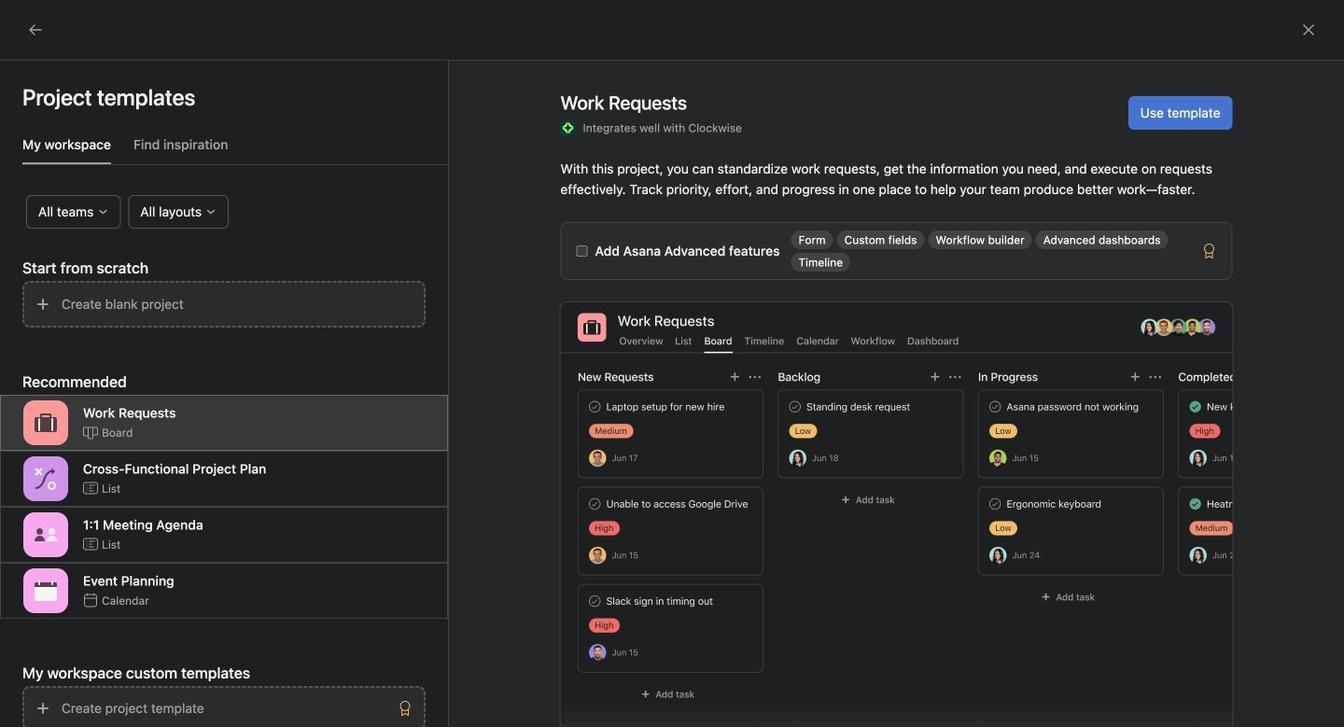 Task type: vqa. For each thing, say whether or not it's contained in the screenshot.
Cross-Functional Project Plan image
yes



Task type: describe. For each thing, give the bounding box(es) containing it.
Add subject text field
[[840, 322, 1307, 348]]

1:1 meeting agenda image
[[35, 524, 57, 546]]

close image
[[1301, 22, 1316, 37]]

go back image
[[28, 22, 43, 37]]

at mention image
[[950, 687, 965, 702]]

hide sidebar image
[[24, 15, 39, 30]]

projects element
[[0, 364, 224, 461]]

rocket image
[[1072, 340, 1095, 363]]

insights element
[[0, 170, 224, 297]]

1 vertical spatial list item
[[255, 392, 777, 425]]



Task type: locate. For each thing, give the bounding box(es) containing it.
0 vertical spatial list item
[[815, 323, 1053, 380]]

list item
[[815, 323, 1053, 380], [255, 392, 777, 425]]

0 horizontal spatial list item
[[255, 392, 777, 425]]

event planning image
[[35, 580, 57, 602]]

dialog
[[840, 265, 1307, 727]]

1 horizontal spatial list item
[[815, 323, 1053, 380]]

None checkbox
[[576, 246, 588, 257]]

cross-functional project plan image
[[35, 468, 57, 490]]

clockwise image
[[561, 120, 576, 135]]

toolbar
[[855, 680, 975, 707]]

line_and_symbols image
[[834, 407, 856, 430]]

work requests image
[[35, 412, 57, 434]]

expand popout to full screen image
[[1212, 278, 1227, 293]]

global element
[[0, 46, 224, 158]]

add profile photo image
[[277, 278, 322, 323]]

Type the name of a team, a project, or people text field
[[892, 365, 1274, 387]]

tab list
[[22, 134, 448, 165]]



